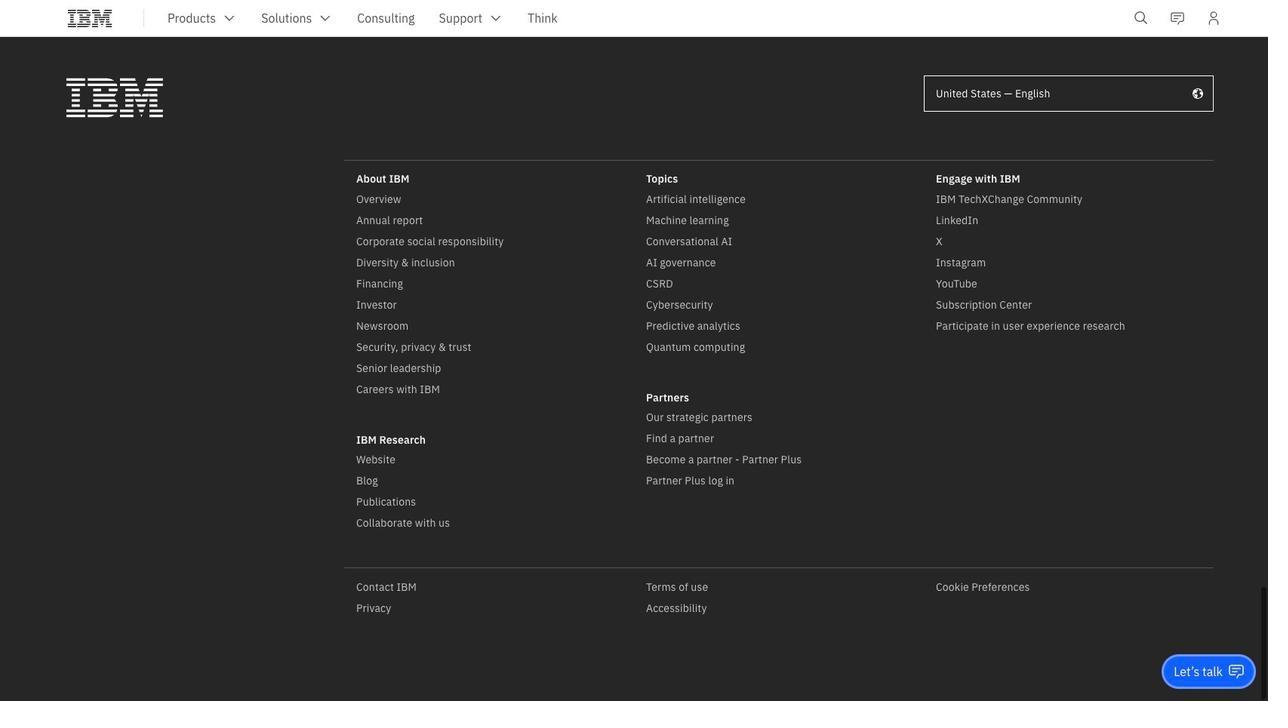 Task type: describe. For each thing, give the bounding box(es) containing it.
contact us region
[[1162, 655, 1257, 689]]



Task type: locate. For each thing, give the bounding box(es) containing it.
let's talk element
[[1174, 664, 1223, 680]]



